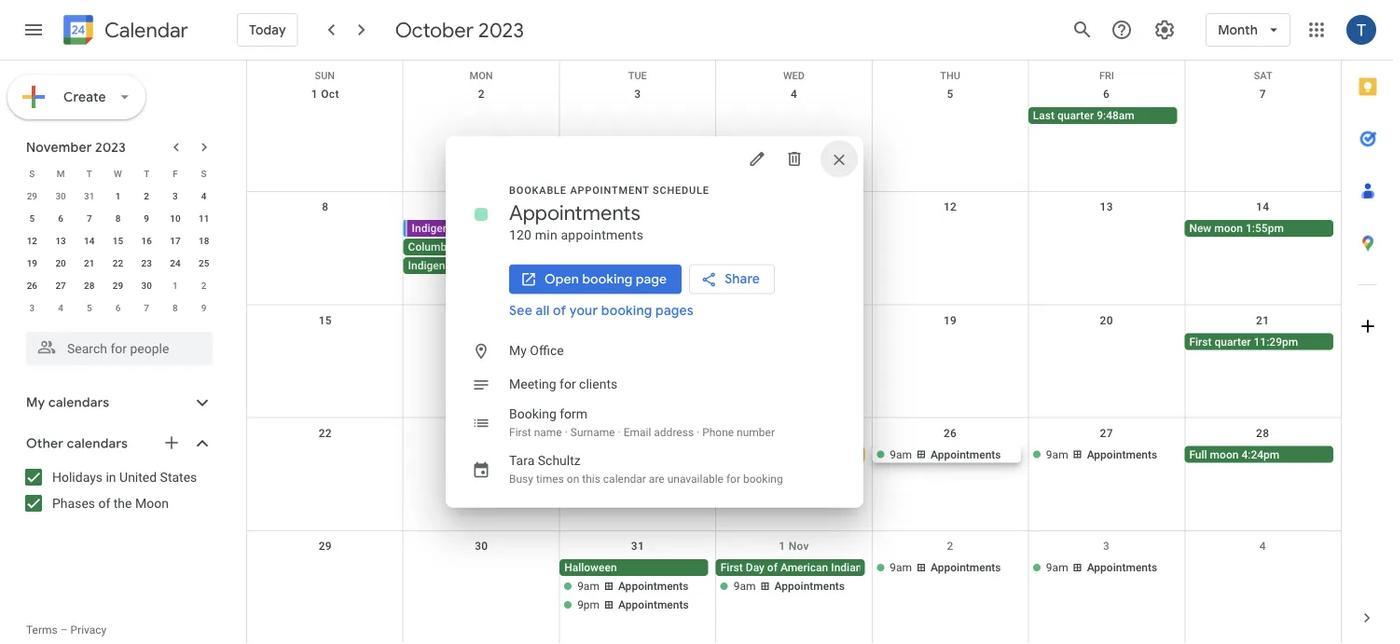 Task type: describe. For each thing, give the bounding box(es) containing it.
16 element
[[135, 229, 158, 252]]

appointments
[[561, 228, 644, 243]]

unavailable
[[667, 472, 724, 485]]

today
[[249, 21, 286, 38]]

appointment
[[570, 185, 650, 196]]

row containing s
[[18, 162, 218, 185]]

october
[[395, 17, 474, 43]]

1 for 1 december element
[[173, 280, 178, 291]]

wed
[[783, 70, 805, 82]]

24 element
[[164, 252, 186, 274]]

1 vertical spatial 6
[[58, 213, 63, 224]]

4 down 27 "element"
[[58, 302, 63, 313]]

29 element
[[107, 274, 129, 297]]

united
[[119, 470, 157, 485]]

november
[[26, 139, 92, 156]]

6am
[[577, 222, 600, 235]]

4 up 11 element
[[201, 190, 207, 201]]

row containing 1 oct
[[247, 79, 1341, 192]]

terms link
[[26, 624, 58, 637]]

15 element
[[107, 229, 129, 252]]

halloween button
[[560, 559, 709, 576]]

4:24pm
[[1242, 448, 1280, 461]]

12 inside grid
[[944, 201, 957, 214]]

–
[[60, 624, 68, 637]]

phases
[[52, 496, 95, 511]]

4 down wed in the top right of the page
[[791, 88, 797, 101]]

phone
[[702, 426, 734, 439]]

page
[[636, 271, 667, 288]]

30 for 1 nov
[[475, 540, 488, 553]]

calendar
[[603, 472, 646, 485]]

my for my office
[[509, 343, 527, 359]]

0 vertical spatial indigenous
[[412, 222, 467, 235]]

f
[[173, 168, 178, 179]]

holidays
[[52, 470, 103, 485]]

1 horizontal spatial 6
[[115, 302, 121, 313]]

1 vertical spatial booking
[[601, 303, 652, 319]]

row containing sun
[[247, 61, 1341, 82]]

first quarter 11:29pm
[[1189, 335, 1298, 348]]

other
[[26, 436, 64, 452]]

for inside 'tara schultz busy times on this calendar are unavailable for booking'
[[726, 472, 740, 485]]

other calendars
[[26, 436, 128, 452]]

3 inside 3 december element
[[29, 302, 35, 313]]

moon for full
[[1210, 448, 1239, 461]]

address
[[654, 426, 694, 439]]

day right 'columbus'
[[462, 241, 480, 254]]

22 element
[[107, 252, 129, 274]]

month button
[[1206, 7, 1291, 52]]

17 inside 17 element
[[170, 235, 181, 246]]

my for my calendars
[[26, 395, 45, 411]]

1 for 1 nov
[[779, 540, 786, 553]]

my office
[[509, 343, 564, 359]]

see all of your booking pages link
[[509, 303, 694, 319]]

2 t from the left
[[144, 168, 149, 179]]

13 element
[[49, 229, 72, 252]]

1 t from the left
[[86, 168, 92, 179]]

tara schultz busy times on this calendar are unavailable for booking
[[509, 453, 783, 485]]

14 inside grid
[[1256, 201, 1270, 214]]

surname
[[571, 426, 615, 439]]

18
[[199, 235, 209, 246]]

2023 for october 2023
[[478, 17, 524, 43]]

day inside button
[[746, 561, 765, 574]]

25
[[199, 257, 209, 269]]

1 vertical spatial indigenous peoples' day button
[[403, 258, 552, 274]]

26 inside 'november 2023' grid
[[27, 280, 37, 291]]

2023 for november 2023
[[95, 139, 126, 156]]

create button
[[7, 75, 145, 119]]

bookable appointment schedule
[[509, 185, 710, 196]]

7 december element
[[135, 297, 158, 319]]

privacy
[[70, 624, 107, 637]]

row containing 15
[[247, 305, 1341, 418]]

18 element
[[193, 229, 215, 252]]

row containing 8
[[247, 192, 1341, 305]]

11
[[199, 213, 209, 224]]

first inside booking form first name · surname · email address · phone number
[[509, 426, 531, 439]]

see
[[509, 303, 533, 319]]

november 2023 grid
[[18, 162, 218, 319]]

schultz
[[538, 453, 581, 469]]

1 vertical spatial 15
[[319, 314, 332, 327]]

on
[[567, 472, 579, 485]]

1 vertical spatial indigenous
[[408, 259, 464, 273]]

office
[[530, 343, 564, 359]]

of for see
[[553, 303, 566, 319]]

1 horizontal spatial 29
[[113, 280, 123, 291]]

your
[[570, 303, 598, 319]]

open
[[545, 271, 579, 288]]

2 · from the left
[[618, 426, 621, 439]]

11:29pm
[[1254, 335, 1298, 348]]

quarter for 11:29pm
[[1215, 335, 1251, 348]]

number
[[737, 426, 775, 439]]

cell containing halloween
[[560, 559, 716, 615]]

create
[[63, 89, 106, 105]]

new
[[1189, 222, 1212, 235]]

19 inside 'november 2023' grid
[[27, 257, 37, 269]]

sun
[[315, 70, 335, 82]]

all
[[536, 303, 550, 319]]

nov
[[789, 540, 809, 553]]

0 vertical spatial peoples'
[[470, 222, 512, 235]]

open booking page
[[545, 271, 667, 288]]

1 nov
[[779, 540, 809, 553]]

9:48am
[[1097, 109, 1135, 122]]

1 horizontal spatial 8
[[173, 302, 178, 313]]

11 element
[[193, 207, 215, 229]]

busy
[[509, 472, 533, 485]]

23 element
[[135, 252, 158, 274]]

halloween
[[564, 561, 617, 574]]

13 inside 'november 2023' grid
[[55, 235, 66, 246]]

0 vertical spatial indigenous peoples' day button
[[407, 220, 552, 237]]

14 element
[[78, 229, 101, 252]]

first for first quarter 11:29pm
[[1189, 335, 1212, 348]]

17 inside grid
[[631, 314, 644, 327]]

booking
[[509, 407, 557, 422]]

last quarter 9:48am
[[1033, 109, 1135, 122]]

3 december element
[[21, 297, 43, 319]]

1 s from the left
[[29, 168, 35, 179]]

first day of american indian heritage month button
[[716, 559, 943, 576]]

Search for people text field
[[37, 332, 201, 366]]

oct
[[321, 88, 339, 101]]

form
[[560, 407, 588, 422]]

bookable
[[509, 185, 567, 196]]

10 inside grid
[[631, 201, 644, 214]]

2 horizontal spatial 8
[[322, 201, 329, 214]]

1 horizontal spatial 5
[[87, 302, 92, 313]]

0 horizontal spatial 5
[[29, 213, 35, 224]]

30 for 1
[[55, 190, 66, 201]]

10 inside 10 element
[[170, 213, 181, 224]]

4:30pm
[[581, 467, 619, 480]]

5 inside grid
[[947, 88, 954, 101]]

2 horizontal spatial 6
[[1103, 88, 1110, 101]]

today button
[[237, 7, 298, 52]]

new moon 1:55pm
[[1189, 222, 1284, 235]]

moon
[[135, 496, 169, 511]]

times
[[536, 472, 564, 485]]

29 for 1
[[27, 190, 37, 201]]

14 inside row group
[[84, 235, 95, 246]]

tara
[[509, 453, 535, 469]]

0 horizontal spatial 7
[[87, 213, 92, 224]]

1 horizontal spatial 20
[[1100, 314, 1113, 327]]

indian
[[831, 561, 862, 574]]

columbus
[[408, 241, 459, 254]]

booking inside 'tara schultz busy times on this calendar are unavailable for booking'
[[743, 472, 783, 485]]

my calendars button
[[4, 388, 231, 418]]

bday
[[603, 222, 628, 235]]

9am inside button
[[577, 448, 600, 461]]

27 inside grid
[[1100, 427, 1113, 440]]

30 october element
[[49, 185, 72, 207]]

columbus day button
[[403, 239, 552, 256]]

other calendars button
[[4, 429, 231, 459]]

privacy link
[[70, 624, 107, 637]]

19 inside grid
[[944, 314, 957, 327]]

1 · from the left
[[565, 426, 568, 439]]

19 element
[[21, 252, 43, 274]]

of for first
[[767, 561, 778, 574]]

row containing 26
[[18, 274, 218, 297]]

1 horizontal spatial 23
[[475, 427, 488, 440]]

last quarter 9:48am button
[[1029, 107, 1177, 124]]

appointments heading
[[509, 200, 641, 226]]

0 horizontal spatial 20
[[55, 257, 66, 269]]

1 horizontal spatial 9
[[201, 302, 207, 313]]

23 inside row group
[[141, 257, 152, 269]]



Task type: vqa. For each thing, say whether or not it's contained in the screenshot.


Task type: locate. For each thing, give the bounding box(es) containing it.
indigenous down 'columbus'
[[408, 259, 464, 273]]

1 horizontal spatial 26
[[944, 427, 957, 440]]

row containing 24
[[247, 418, 1341, 531]]

9 up 16 'element'
[[144, 213, 149, 224]]

tab list
[[1342, 61, 1393, 592]]

1 vertical spatial 7
[[87, 213, 92, 224]]

12 element
[[21, 229, 43, 252]]

meeting for clients
[[509, 377, 618, 392]]

first inside cell
[[721, 561, 743, 574]]

20
[[55, 257, 66, 269], [1100, 314, 1113, 327]]

indigenous peoples' day button down columbus day button on the left of page
[[403, 258, 552, 274]]

17 element
[[164, 229, 186, 252]]

21 element
[[78, 252, 101, 274]]

tue
[[628, 70, 647, 82]]

email
[[624, 426, 651, 439]]

month right heritage
[[910, 561, 943, 574]]

2 vertical spatial 30
[[475, 540, 488, 553]]

0 horizontal spatial 12
[[27, 235, 37, 246]]

calendar heading
[[101, 17, 188, 43]]

fri
[[1099, 70, 1114, 82]]

booking up see all of your booking pages
[[582, 271, 633, 288]]

21 inside grid
[[1256, 314, 1270, 327]]

row containing 12
[[18, 229, 218, 252]]

0 vertical spatial 17
[[170, 235, 181, 246]]

10
[[631, 201, 644, 214], [170, 213, 181, 224]]

17 up the 24 element on the left of the page
[[170, 235, 181, 246]]

calendars for other calendars
[[67, 436, 128, 452]]

22
[[113, 257, 123, 269], [319, 427, 332, 440]]

24 down 17 element
[[170, 257, 181, 269]]

1 vertical spatial 17
[[631, 314, 644, 327]]

20 element
[[49, 252, 72, 274]]

28 element
[[78, 274, 101, 297]]

7
[[1260, 88, 1266, 101], [87, 213, 92, 224], [144, 302, 149, 313]]

delete appointment schedule image
[[785, 150, 804, 168]]

4
[[791, 88, 797, 101], [201, 190, 207, 201], [58, 302, 63, 313], [1260, 540, 1266, 553]]

first quarter 11:29pm button
[[1185, 333, 1334, 350]]

1 vertical spatial for
[[726, 472, 740, 485]]

sat
[[1254, 70, 1273, 82]]

0 vertical spatial 20
[[55, 257, 66, 269]]

10 down appointment
[[631, 201, 644, 214]]

1 horizontal spatial for
[[726, 472, 740, 485]]

cell
[[247, 107, 403, 126], [403, 107, 560, 126], [560, 107, 716, 126], [716, 107, 872, 126], [872, 107, 1029, 126], [1185, 107, 1341, 126], [247, 220, 403, 276], [403, 220, 560, 276], [716, 220, 872, 276], [872, 220, 1029, 276], [1029, 220, 1185, 276], [247, 333, 403, 352], [403, 333, 560, 352], [560, 333, 716, 352], [716, 333, 872, 352], [872, 333, 1029, 352], [1029, 333, 1185, 352], [247, 446, 403, 502], [403, 446, 560, 502], [560, 446, 716, 502], [716, 446, 872, 502], [247, 559, 403, 615], [403, 559, 560, 615], [560, 559, 716, 615], [716, 559, 943, 615], [1185, 559, 1341, 615]]

quarter inside 'last quarter 9:48am' button
[[1058, 109, 1094, 122]]

day left american
[[746, 561, 765, 574]]

first
[[1189, 335, 1212, 348], [509, 426, 531, 439], [721, 561, 743, 574]]

1 horizontal spatial 22
[[319, 427, 332, 440]]

row group
[[18, 185, 218, 319]]

t up 31 october "element"
[[86, 168, 92, 179]]

9
[[478, 201, 485, 214], [144, 213, 149, 224], [201, 302, 207, 313]]

quarter
[[1058, 109, 1094, 122], [1215, 335, 1251, 348]]

my left the "office" at left bottom
[[509, 343, 527, 359]]

2023
[[478, 17, 524, 43], [95, 139, 126, 156]]

31 right 30 october element
[[84, 190, 95, 201]]

22 inside grid
[[319, 427, 332, 440]]

1 vertical spatial 28
[[1256, 427, 1270, 440]]

2 horizontal spatial 7
[[1260, 88, 1266, 101]]

14 up 21 element
[[84, 235, 95, 246]]

2 horizontal spatial 9
[[478, 201, 485, 214]]

13 down 'last quarter 9:48am' button
[[1100, 201, 1113, 214]]

month inside popup button
[[1218, 21, 1258, 38]]

row
[[247, 61, 1341, 82], [247, 79, 1341, 192], [18, 162, 218, 185], [18, 185, 218, 207], [247, 192, 1341, 305], [18, 207, 218, 229], [18, 229, 218, 252], [18, 252, 218, 274], [18, 274, 218, 297], [18, 297, 218, 319], [247, 305, 1341, 418], [247, 418, 1341, 531], [247, 531, 1341, 644]]

2 horizontal spatial 5
[[947, 88, 954, 101]]

1 vertical spatial 26
[[944, 427, 957, 440]]

1 left the oct at the top left of the page
[[311, 88, 318, 101]]

10 element
[[164, 207, 186, 229]]

2023 up mon
[[478, 17, 524, 43]]

add other calendars image
[[162, 434, 181, 452]]

4:30pm groceries
[[581, 467, 671, 480]]

other calendars list
[[4, 463, 231, 519]]

31
[[84, 190, 95, 201], [631, 540, 644, 553]]

for
[[560, 377, 576, 392], [726, 472, 740, 485]]

month up sat
[[1218, 21, 1258, 38]]

7 down 31 october "element"
[[87, 213, 92, 224]]

1 down the 24 element on the left of the page
[[173, 280, 178, 291]]

the
[[114, 496, 132, 511]]

· right name
[[565, 426, 568, 439]]

grid containing 1 oct
[[246, 61, 1341, 644]]

pages
[[656, 303, 694, 319]]

1 vertical spatial 20
[[1100, 314, 1113, 327]]

17 left pages in the left of the page
[[631, 314, 644, 327]]

0 horizontal spatial t
[[86, 168, 92, 179]]

for up the form
[[560, 377, 576, 392]]

30 element
[[135, 274, 158, 297]]

15
[[113, 235, 123, 246], [319, 314, 332, 327]]

1 horizontal spatial 12
[[944, 201, 957, 214]]

5 december element
[[78, 297, 101, 319]]

main drawer image
[[22, 19, 45, 41]]

13 up 20 element
[[55, 235, 66, 246]]

19
[[27, 257, 37, 269], [944, 314, 957, 327]]

0 horizontal spatial month
[[910, 561, 943, 574]]

25 element
[[193, 252, 215, 274]]

american
[[781, 561, 828, 574]]

of
[[553, 303, 566, 319], [98, 496, 110, 511], [767, 561, 778, 574]]

0 vertical spatial quarter
[[1058, 109, 1094, 122]]

0 horizontal spatial 15
[[113, 235, 123, 246]]

thu
[[940, 70, 961, 82]]

13
[[1100, 201, 1113, 214], [55, 235, 66, 246]]

0 vertical spatial booking
[[582, 271, 633, 288]]

meeting
[[509, 377, 556, 392]]

1 horizontal spatial 15
[[319, 314, 332, 327]]

5 up 12 element
[[29, 213, 35, 224]]

9pm inside cell
[[577, 599, 600, 612]]

1 horizontal spatial 24
[[631, 426, 644, 439]]

month inside button
[[910, 561, 943, 574]]

6
[[1103, 88, 1110, 101], [58, 213, 63, 224], [115, 302, 121, 313]]

share
[[725, 271, 760, 288]]

0 horizontal spatial 29
[[27, 190, 37, 201]]

31 inside grid
[[631, 540, 644, 553]]

0 vertical spatial 31
[[84, 190, 95, 201]]

row containing 5
[[18, 207, 218, 229]]

schedule
[[653, 185, 710, 196]]

12 inside 'november 2023' grid
[[27, 235, 37, 246]]

9pm down the this
[[577, 486, 600, 499]]

0 vertical spatial my
[[509, 343, 527, 359]]

terms
[[26, 624, 58, 637]]

9 december element
[[193, 297, 215, 319]]

0 vertical spatial 30
[[55, 190, 66, 201]]

0 vertical spatial 2023
[[478, 17, 524, 43]]

1 vertical spatial 23
[[475, 427, 488, 440]]

1 horizontal spatial 28
[[1256, 427, 1270, 440]]

1 9pm from the top
[[577, 486, 600, 499]]

groceries
[[623, 467, 671, 480]]

1 horizontal spatial of
[[553, 303, 566, 319]]

calendars for my calendars
[[48, 395, 109, 411]]

27 inside "element"
[[55, 280, 66, 291]]

9am button
[[560, 446, 709, 463]]

0 horizontal spatial 23
[[141, 257, 152, 269]]

24 inside grid
[[631, 426, 644, 439]]

booking down open booking page
[[601, 303, 652, 319]]

0 horizontal spatial 31
[[84, 190, 95, 201]]

15 inside 'november 2023' grid
[[113, 235, 123, 246]]

calendars inside dropdown button
[[67, 436, 128, 452]]

row containing 19
[[18, 252, 218, 274]]

0 horizontal spatial 10
[[170, 213, 181, 224]]

3 · from the left
[[697, 426, 700, 439]]

9pm for 4:30pm
[[577, 486, 600, 499]]

0 horizontal spatial for
[[560, 377, 576, 392]]

0 horizontal spatial quarter
[[1058, 109, 1094, 122]]

5 down thu on the top right
[[947, 88, 954, 101]]

moon inside button
[[1210, 448, 1239, 461]]

9 down "2 december" element on the left of the page
[[201, 302, 207, 313]]

my inside dropdown button
[[26, 395, 45, 411]]

7 down 30 element
[[144, 302, 149, 313]]

first for first day of american indian heritage month
[[721, 561, 743, 574]]

1 vertical spatial 22
[[319, 427, 332, 440]]

0 vertical spatial 21
[[84, 257, 95, 269]]

0 vertical spatial for
[[560, 377, 576, 392]]

28 up "5 december" element
[[84, 280, 95, 291]]

day left min
[[515, 222, 534, 235]]

31 for 1 nov
[[631, 540, 644, 553]]

1 horizontal spatial 19
[[944, 314, 957, 327]]

2023 up 'w'
[[95, 139, 126, 156]]

first left american
[[721, 561, 743, 574]]

moon right new
[[1215, 222, 1243, 235]]

2 horizontal spatial ·
[[697, 426, 700, 439]]

9 inside grid
[[478, 201, 485, 214]]

30
[[55, 190, 66, 201], [141, 280, 152, 291], [475, 540, 488, 553]]

30 inside row
[[141, 280, 152, 291]]

full
[[1189, 448, 1207, 461]]

moon right full
[[1210, 448, 1239, 461]]

0 horizontal spatial my
[[26, 395, 45, 411]]

6 down fri
[[1103, 88, 1110, 101]]

row containing 3
[[18, 297, 218, 319]]

23
[[141, 257, 152, 269], [475, 427, 488, 440]]

quarter inside first quarter 11:29pm button
[[1215, 335, 1251, 348]]

0 vertical spatial 15
[[113, 235, 123, 246]]

1 vertical spatial peoples'
[[466, 259, 509, 273]]

2 horizontal spatial 30
[[475, 540, 488, 553]]

2 vertical spatial booking
[[743, 472, 783, 485]]

0 horizontal spatial 9
[[144, 213, 149, 224]]

my up other at the bottom of page
[[26, 395, 45, 411]]

31 up halloween button
[[631, 540, 644, 553]]

23 left name
[[475, 427, 488, 440]]

mon
[[470, 70, 493, 82]]

first down booking
[[509, 426, 531, 439]]

1 horizontal spatial quarter
[[1215, 335, 1251, 348]]

of inside button
[[767, 561, 778, 574]]

quarter left 11:29pm
[[1215, 335, 1251, 348]]

0 horizontal spatial 2023
[[95, 139, 126, 156]]

1 left nov
[[779, 540, 786, 553]]

peoples' up columbus day button on the left of page
[[470, 222, 512, 235]]

1 horizontal spatial 7
[[144, 302, 149, 313]]

21 up 28 element
[[84, 257, 95, 269]]

my calendars
[[26, 395, 109, 411]]

1 vertical spatial 24
[[631, 426, 644, 439]]

24
[[170, 257, 181, 269], [631, 426, 644, 439]]

6 down 30 october element
[[58, 213, 63, 224]]

0 horizontal spatial 28
[[84, 280, 95, 291]]

t left f
[[144, 168, 149, 179]]

17
[[170, 235, 181, 246], [631, 314, 644, 327]]

row group containing 29
[[18, 185, 218, 319]]

9pm down halloween
[[577, 599, 600, 612]]

2 horizontal spatial first
[[1189, 335, 1212, 348]]

29 for 1 nov
[[319, 540, 332, 553]]

indigenous peoples' day button up columbus day button on the left of page
[[407, 220, 552, 237]]

28 inside grid
[[1256, 427, 1270, 440]]

31 october element
[[78, 185, 101, 207]]

0 vertical spatial 27
[[55, 280, 66, 291]]

holidays in united states
[[52, 470, 197, 485]]

october 2023
[[395, 17, 524, 43]]

8 december element
[[164, 297, 186, 319]]

this
[[582, 472, 600, 485]]

27 element
[[49, 274, 72, 297]]

4 december element
[[49, 297, 72, 319]]

1 vertical spatial 21
[[1256, 314, 1270, 327]]

27
[[55, 280, 66, 291], [1100, 427, 1113, 440]]

16
[[141, 235, 152, 246]]

22 inside row group
[[113, 257, 123, 269]]

of left american
[[767, 561, 778, 574]]

9pm inside row
[[577, 486, 600, 499]]

· left email
[[618, 426, 621, 439]]

0 horizontal spatial of
[[98, 496, 110, 511]]

first left 11:29pm
[[1189, 335, 1212, 348]]

0 vertical spatial first
[[1189, 335, 1212, 348]]

of right all
[[553, 303, 566, 319]]

calendars up in
[[67, 436, 128, 452]]

4 down 4:24pm
[[1260, 540, 1266, 553]]

m
[[57, 168, 65, 179]]

0 horizontal spatial 8
[[115, 213, 121, 224]]

quarter right last
[[1058, 109, 1094, 122]]

0 horizontal spatial 27
[[55, 280, 66, 291]]

26
[[27, 280, 37, 291], [944, 427, 957, 440]]

s right f
[[201, 168, 207, 179]]

0 horizontal spatial 6
[[58, 213, 63, 224]]

1 horizontal spatial 2023
[[478, 17, 524, 43]]

10 up 17 element
[[170, 213, 181, 224]]

1 for 1 oct
[[311, 88, 318, 101]]

phases of the moon
[[52, 496, 169, 511]]

indigenous peoples' day columbus day indigenous peoples' day
[[408, 222, 534, 273]]

s up 29 october element at the top of the page
[[29, 168, 35, 179]]

for right unavailable
[[726, 472, 740, 485]]

booking down number
[[743, 472, 783, 485]]

name
[[534, 426, 562, 439]]

1 vertical spatial 29
[[113, 280, 123, 291]]

2 horizontal spatial 29
[[319, 540, 332, 553]]

0 vertical spatial 7
[[1260, 88, 1266, 101]]

cell containing indigenous peoples' day columbus day indigenous peoples' day
[[403, 220, 560, 276]]

7 down sat
[[1260, 88, 1266, 101]]

0 horizontal spatial first
[[509, 426, 531, 439]]

full moon 4:24pm button
[[1185, 446, 1334, 463]]

month
[[1218, 21, 1258, 38], [910, 561, 943, 574]]

see all of your booking pages
[[509, 303, 694, 319]]

settings menu image
[[1154, 19, 1176, 41]]

1 horizontal spatial s
[[201, 168, 207, 179]]

29 october element
[[21, 185, 43, 207]]

0 vertical spatial 24
[[170, 257, 181, 269]]

quarter for 9:48am
[[1058, 109, 1094, 122]]

new moon 1:55pm button
[[1185, 220, 1334, 237]]

of left the
[[98, 496, 110, 511]]

1 vertical spatial moon
[[1210, 448, 1239, 461]]

1:55pm
[[1246, 222, 1284, 235]]

peoples' down columbus day button on the left of page
[[466, 259, 509, 273]]

0 horizontal spatial s
[[29, 168, 35, 179]]

0 vertical spatial 9pm
[[577, 486, 600, 499]]

1 december element
[[164, 274, 186, 297]]

120
[[509, 228, 532, 243]]

min
[[535, 228, 558, 243]]

1 horizontal spatial 27
[[1100, 427, 1113, 440]]

13 inside grid
[[1100, 201, 1113, 214]]

9pm
[[577, 486, 600, 499], [577, 599, 600, 612]]

31 inside 31 october "element"
[[84, 190, 95, 201]]

21 up first quarter 11:29pm button
[[1256, 314, 1270, 327]]

2 december element
[[193, 274, 215, 297]]

0 vertical spatial calendars
[[48, 395, 109, 411]]

28 up 4:24pm
[[1256, 427, 1270, 440]]

0 vertical spatial 28
[[84, 280, 95, 291]]

14 up 1:55pm
[[1256, 201, 1270, 214]]

6 down 29 element
[[115, 302, 121, 313]]

calendar element
[[60, 11, 188, 52]]

1 horizontal spatial ·
[[618, 426, 621, 439]]

24 up 9am button
[[631, 426, 644, 439]]

1 vertical spatial 2023
[[95, 139, 126, 156]]

1 horizontal spatial t
[[144, 168, 149, 179]]

1 vertical spatial quarter
[[1215, 335, 1251, 348]]

1 horizontal spatial month
[[1218, 21, 1258, 38]]

calendars up other calendars
[[48, 395, 109, 411]]

1 down 'w'
[[115, 190, 121, 201]]

0 vertical spatial 12
[[944, 201, 957, 214]]

12
[[944, 201, 957, 214], [27, 235, 37, 246]]

28 inside 'november 2023' grid
[[84, 280, 95, 291]]

moon for new
[[1215, 222, 1243, 235]]

30 inside grid
[[475, 540, 488, 553]]

2 9pm from the top
[[577, 599, 600, 612]]

terms – privacy
[[26, 624, 107, 637]]

0 vertical spatial moon
[[1215, 222, 1243, 235]]

5 down 28 element
[[87, 302, 92, 313]]

5
[[947, 88, 954, 101], [29, 213, 35, 224], [87, 302, 92, 313]]

1 vertical spatial calendars
[[67, 436, 128, 452]]

0 vertical spatial 14
[[1256, 201, 1270, 214]]

first day of american indian heritage month
[[721, 561, 943, 574]]

last
[[1033, 109, 1055, 122]]

grid
[[246, 61, 1341, 644]]

cell containing first day of american indian heritage month
[[716, 559, 943, 615]]

calendar
[[104, 17, 188, 43]]

21 inside row group
[[84, 257, 95, 269]]

31 for 1
[[84, 190, 95, 201]]

calendars inside dropdown button
[[48, 395, 109, 411]]

moon inside button
[[1215, 222, 1243, 235]]

23 down "16"
[[141, 257, 152, 269]]

3
[[635, 88, 641, 101], [173, 190, 178, 201], [29, 302, 35, 313], [1103, 540, 1110, 553]]

7 inside grid
[[1260, 88, 1266, 101]]

9pm for 9am
[[577, 599, 600, 612]]

1 oct
[[311, 88, 339, 101]]

· left phone
[[697, 426, 700, 439]]

booking form first name · surname · email address · phone number
[[509, 407, 775, 439]]

0 vertical spatial 6
[[1103, 88, 1110, 101]]

day down 120
[[511, 259, 530, 273]]

1 horizontal spatial 30
[[141, 280, 152, 291]]

1 horizontal spatial 17
[[631, 314, 644, 327]]

None search field
[[0, 325, 231, 366]]

of inside other calendars list
[[98, 496, 110, 511]]

26 element
[[21, 274, 43, 297]]

9 up columbus day button on the left of page
[[478, 201, 485, 214]]

6 december element
[[107, 297, 129, 319]]

2 s from the left
[[201, 168, 207, 179]]

24 inside 'november 2023' grid
[[170, 257, 181, 269]]

indigenous up 'columbus'
[[412, 222, 467, 235]]

2 vertical spatial first
[[721, 561, 743, 574]]

2 vertical spatial 5
[[87, 302, 92, 313]]

day
[[515, 222, 534, 235], [462, 241, 480, 254], [511, 259, 530, 273], [746, 561, 765, 574]]



